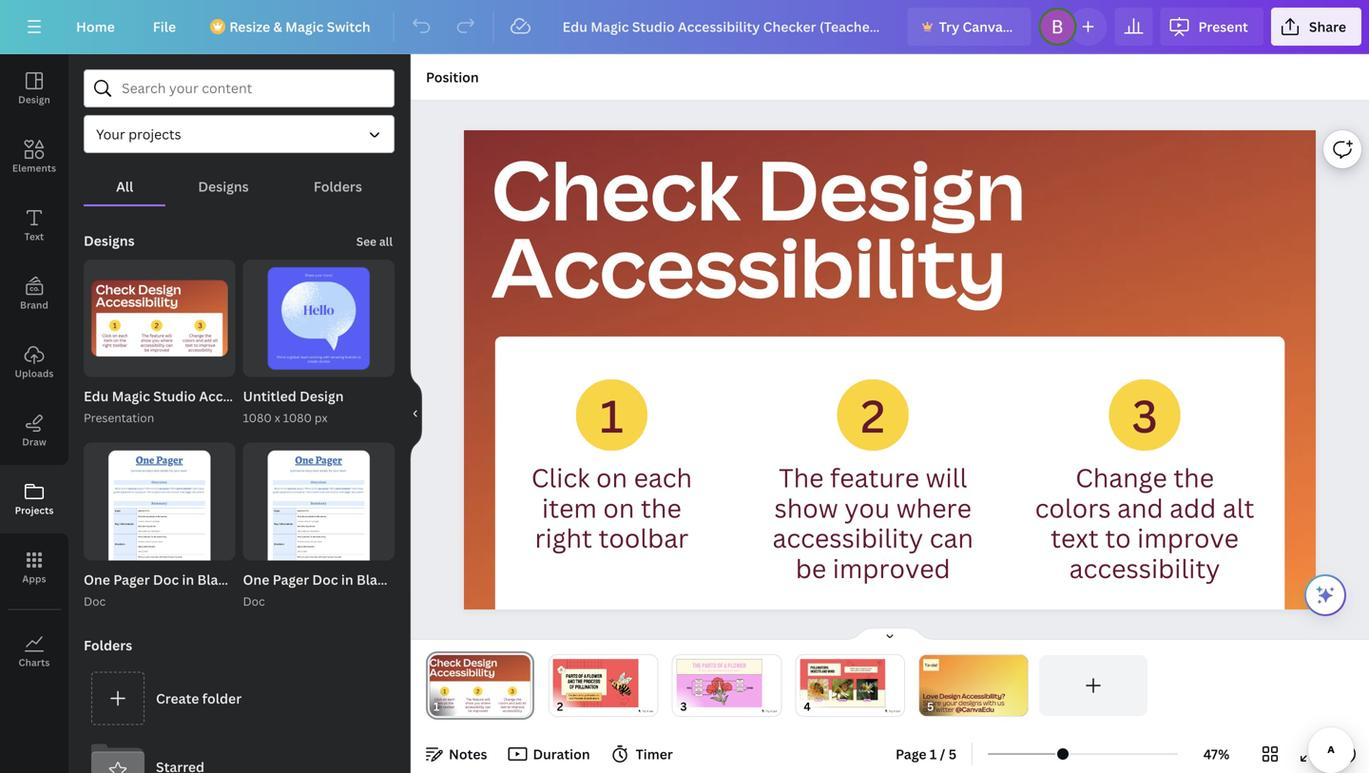 Task type: vqa. For each thing, say whether or not it's contained in the screenshot.
shared with you link
no



Task type: describe. For each thing, give the bounding box(es) containing it.
2 one pager doc in black and white blue light blue classic professional style group from the left
[[243, 443, 395, 611]]

present button
[[1160, 8, 1264, 46]]

the inside 'click on each item on the right toolbar'
[[641, 490, 682, 525]]

brand
[[20, 299, 48, 311]]

home link
[[61, 8, 130, 46]]

timer button
[[605, 739, 681, 769]]

group for second one pager doc in black and white blue light blue classic professional style group from left
[[243, 443, 395, 595]]

designs button
[[166, 168, 281, 204]]

file button
[[138, 8, 191, 46]]

timer
[[636, 745, 673, 763]]

colors
[[1035, 490, 1111, 525]]

uploads button
[[0, 328, 68, 397]]

item
[[542, 490, 597, 525]]

add
[[1170, 490, 1216, 525]]

you
[[845, 490, 890, 525]]

see
[[356, 233, 377, 249]]

3
[[1132, 385, 1158, 446]]

1 of 5 group
[[84, 260, 235, 377]]

folders inside button
[[314, 177, 362, 195]]

projects button
[[0, 465, 68, 533]]

text
[[24, 230, 44, 243]]

untitled
[[243, 387, 296, 405]]

all button
[[84, 168, 166, 204]]

feature
[[830, 460, 920, 495]]

elements
[[12, 162, 56, 174]]

charts button
[[0, 617, 68, 686]]

1 vertical spatial folders
[[84, 636, 132, 654]]

the inside "change the colors and add alt text to improve accessibility"
[[1174, 460, 1214, 495]]

Design title text field
[[547, 8, 900, 46]]

design inside 'button'
[[18, 93, 50, 106]]

check design
[[491, 133, 1026, 244]]

notes button
[[418, 739, 495, 769]]

check
[[491, 133, 740, 244]]

show
[[774, 490, 838, 525]]

group for 2nd one pager doc in black and white blue light blue classic professional style group from the right
[[84, 443, 235, 595]]

/
[[940, 745, 945, 763]]

be
[[796, 551, 826, 585]]

1 inside 'button'
[[930, 745, 937, 763]]

see all
[[356, 233, 393, 249]]

Page title text field
[[448, 697, 455, 716]]

designs inside designs button
[[198, 177, 249, 195]]

apps
[[22, 572, 46, 585]]

present
[[1199, 18, 1248, 36]]

accessibility
[[491, 210, 1007, 322]]

alt
[[1223, 490, 1255, 525]]

click
[[531, 460, 590, 495]]

page 1 / 5 button
[[888, 739, 964, 769]]

each
[[634, 460, 692, 495]]

to
[[1105, 521, 1131, 555]]

folder
[[202, 689, 242, 707]]

notes
[[449, 745, 487, 763]]

doc for group for second one pager doc in black and white blue light blue classic professional style group from left
[[243, 593, 265, 609]]

5 inside group
[[219, 358, 226, 372]]

draw button
[[0, 397, 68, 465]]

draw
[[22, 435, 46, 448]]

try canva pro button
[[908, 8, 1031, 46]]

brand button
[[0, 260, 68, 328]]

change
[[1075, 460, 1167, 495]]

all
[[379, 233, 393, 249]]

design button
[[0, 54, 68, 123]]

on left each at the bottom of the page
[[596, 460, 628, 495]]

your projects
[[96, 125, 181, 143]]

2 1080 from the left
[[283, 410, 312, 426]]

share button
[[1271, 8, 1362, 46]]

main menu bar
[[0, 0, 1369, 54]]

all
[[116, 177, 133, 195]]

create
[[156, 689, 199, 707]]

elements button
[[0, 123, 68, 191]]



Task type: locate. For each thing, give the bounding box(es) containing it.
click on each item on the right toolbar
[[531, 460, 692, 555]]

can
[[930, 521, 974, 555]]

Select ownership filter button
[[84, 115, 395, 153]]

improve
[[1137, 521, 1239, 555]]

on
[[596, 460, 628, 495], [603, 490, 635, 525]]

resize & magic switch
[[229, 18, 370, 36]]

toolbar
[[599, 521, 689, 555]]

1 for 1 of 5
[[198, 358, 204, 372]]

2
[[861, 385, 885, 446]]

home
[[76, 18, 115, 36]]

1080 right the x
[[283, 410, 312, 426]]

on right item
[[603, 490, 635, 525]]

the
[[779, 460, 824, 495]]

doc for group for 2nd one pager doc in black and white blue light blue classic professional style group from the right
[[84, 593, 106, 609]]

position
[[426, 68, 479, 86]]

0 vertical spatial folders
[[314, 177, 362, 195]]

uploads
[[15, 367, 54, 380]]

share
[[1309, 18, 1346, 36]]

1 for 1
[[600, 385, 624, 446]]

2 vertical spatial design
[[300, 387, 344, 405]]

group for untitled design group
[[243, 260, 395, 377]]

0 horizontal spatial the
[[641, 490, 682, 525]]

1 1080 from the left
[[243, 410, 272, 426]]

designs
[[198, 177, 249, 195], [84, 232, 135, 250]]

your
[[96, 125, 125, 143]]

1 of 5
[[198, 358, 226, 372]]

5 right the of
[[219, 358, 226, 372]]

hide pages image
[[844, 627, 936, 642]]

designs down all at top
[[84, 232, 135, 250]]

0 horizontal spatial one pager doc in black and white blue light blue classic professional style group
[[84, 443, 235, 611]]

1 vertical spatial design
[[757, 133, 1026, 244]]

folders up see
[[314, 177, 362, 195]]

the
[[1174, 460, 1214, 495], [641, 490, 682, 525]]

1 vertical spatial 5
[[949, 745, 957, 763]]

resize
[[229, 18, 270, 36]]

5
[[219, 358, 226, 372], [949, 745, 957, 763]]

side panel tab list
[[0, 54, 68, 686]]

position button
[[418, 62, 487, 92]]

charts
[[19, 656, 50, 669]]

the right item
[[641, 490, 682, 525]]

&
[[273, 18, 282, 36]]

0 horizontal spatial doc
[[84, 593, 106, 609]]

47%
[[1204, 745, 1230, 763]]

folders right charts button
[[84, 636, 132, 654]]

px
[[315, 410, 328, 426]]

canva assistant image
[[1314, 584, 1337, 607]]

0 horizontal spatial 5
[[219, 358, 226, 372]]

1 horizontal spatial 5
[[949, 745, 957, 763]]

group
[[243, 260, 395, 377], [84, 443, 235, 595], [243, 443, 395, 595]]

create folder
[[156, 689, 242, 707]]

1 horizontal spatial design
[[300, 387, 344, 405]]

1 horizontal spatial designs
[[198, 177, 249, 195]]

page 1 image
[[426, 655, 534, 716]]

1 one pager doc in black and white blue light blue classic professional style group from the left
[[84, 443, 235, 611]]

2 horizontal spatial 1
[[930, 745, 937, 763]]

untitled design 1080 x 1080 px
[[243, 387, 344, 426]]

edu magic studio accessibility checker (teachers) l&p group
[[84, 260, 235, 428]]

magic
[[285, 18, 324, 36]]

projects
[[15, 504, 54, 517]]

resize & magic switch button
[[199, 8, 386, 46]]

0 vertical spatial designs
[[198, 177, 249, 195]]

0 horizontal spatial accessibility
[[773, 521, 923, 555]]

folders
[[314, 177, 362, 195], [84, 636, 132, 654]]

0 horizontal spatial 1
[[198, 358, 204, 372]]

try
[[939, 18, 960, 36]]

accessibility inside "change the colors and add alt text to improve accessibility"
[[1069, 551, 1220, 585]]

accessibility inside the feature will show you where accessibility can be improved
[[773, 521, 923, 555]]

duration button
[[502, 739, 598, 769]]

design
[[18, 93, 50, 106], [757, 133, 1026, 244], [300, 387, 344, 405]]

doc
[[84, 593, 106, 609], [243, 593, 265, 609]]

1 left the of
[[198, 358, 204, 372]]

design for untitled design 1080 x 1080 px
[[300, 387, 344, 405]]

1 horizontal spatial folders
[[314, 177, 362, 195]]

designs down select ownership filter button
[[198, 177, 249, 195]]

1 horizontal spatial accessibility
[[1069, 551, 1220, 585]]

1 horizontal spatial one pager doc in black and white blue light blue classic professional style group
[[243, 443, 395, 611]]

1 vertical spatial 1
[[600, 385, 624, 446]]

file
[[153, 18, 176, 36]]

accessibility
[[773, 521, 923, 555], [1069, 551, 1220, 585]]

1 horizontal spatial 1080
[[283, 410, 312, 426]]

design inside untitled design 1080 x 1080 px
[[300, 387, 344, 405]]

0 vertical spatial design
[[18, 93, 50, 106]]

folders button
[[281, 168, 395, 204]]

0 horizontal spatial design
[[18, 93, 50, 106]]

where
[[896, 490, 972, 525]]

x
[[275, 410, 280, 426]]

47% button
[[1186, 739, 1248, 769]]

1 doc from the left
[[84, 593, 106, 609]]

1 horizontal spatial the
[[1174, 460, 1214, 495]]

1 horizontal spatial 1
[[600, 385, 624, 446]]

0 vertical spatial 5
[[219, 358, 226, 372]]

duration
[[533, 745, 590, 763]]

the left the alt
[[1174, 460, 1214, 495]]

1080 left the x
[[243, 410, 272, 426]]

0 horizontal spatial designs
[[84, 232, 135, 250]]

canva
[[963, 18, 1003, 36]]

the feature will show you where accessibility can be improved
[[773, 460, 974, 585]]

design for check design
[[757, 133, 1026, 244]]

0 horizontal spatial folders
[[84, 636, 132, 654]]

2 horizontal spatial design
[[757, 133, 1026, 244]]

change the colors and add alt text to improve accessibility
[[1035, 460, 1255, 585]]

1 up 'click on each item on the right toolbar'
[[600, 385, 624, 446]]

improved
[[833, 551, 951, 585]]

apps button
[[0, 533, 68, 602]]

1
[[198, 358, 204, 372], [600, 385, 624, 446], [930, 745, 937, 763]]

1 inside group
[[198, 358, 204, 372]]

presentation
[[84, 410, 154, 426]]

1 vertical spatial designs
[[84, 232, 135, 250]]

1 left /
[[930, 745, 937, 763]]

untitled design group
[[243, 260, 395, 428]]

and
[[1117, 490, 1164, 525]]

0 horizontal spatial 1080
[[243, 410, 272, 426]]

2 doc from the left
[[243, 593, 265, 609]]

1 horizontal spatial doc
[[243, 593, 265, 609]]

right
[[535, 521, 592, 555]]

projects
[[128, 125, 181, 143]]

switch
[[327, 18, 370, 36]]

will
[[926, 460, 967, 495]]

of
[[206, 358, 217, 372]]

0 vertical spatial 1
[[198, 358, 204, 372]]

page 1 / 5
[[896, 745, 957, 763]]

hide image
[[410, 368, 422, 459]]

text
[[1051, 521, 1099, 555]]

pro
[[1006, 18, 1028, 36]]

one pager doc in black and white blue light blue classic professional style group
[[84, 443, 235, 611], [243, 443, 395, 611]]

5 inside 'button'
[[949, 745, 957, 763]]

5 right /
[[949, 745, 957, 763]]

1080
[[243, 410, 272, 426], [283, 410, 312, 426]]

Search your content search field
[[122, 70, 382, 106]]

try canva pro
[[939, 18, 1028, 36]]

see all button
[[354, 222, 395, 260]]

page
[[896, 745, 927, 763]]

2 vertical spatial 1
[[930, 745, 937, 763]]

text button
[[0, 191, 68, 260]]



